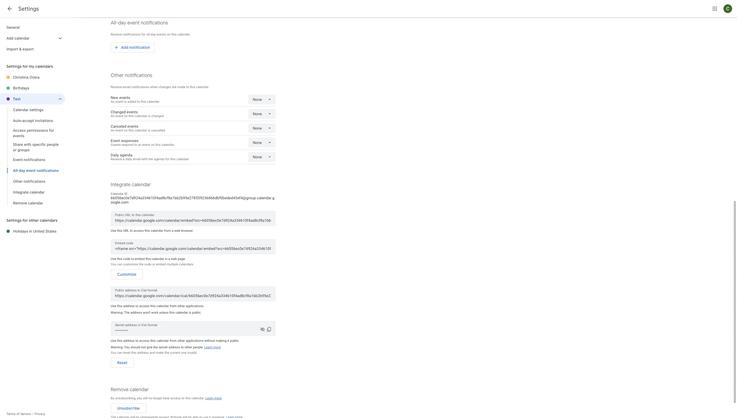 Task type: vqa. For each thing, say whether or not it's contained in the screenshot.
the right Integrate
yes



Task type: describe. For each thing, give the bounding box(es) containing it.
without
[[204, 339, 215, 343]]

by
[[111, 397, 114, 400]]

0 vertical spatial all-day event notifications
[[111, 20, 168, 26]]

page.
[[178, 257, 186, 261]]

can for customize
[[117, 263, 122, 266]]

use this url to access this calendar from a web browser.
[[111, 229, 193, 233]]

learn more link for by unsubscribing, you will no longer have access to this calendar.
[[205, 397, 222, 400]]

use for use this code to embed this calendar in a web page.
[[111, 257, 116, 261]]

birthdays
[[13, 86, 29, 90]]

from for applications.
[[170, 304, 177, 308]]

reset button
[[111, 357, 134, 370]]

address up the current
[[168, 346, 180, 349]]

event inside group
[[26, 168, 36, 173]]

1 horizontal spatial all-
[[111, 20, 118, 26]]

event responses guests respond to an event on this calendar
[[111, 139, 174, 147]]

events for canceled events
[[127, 124, 138, 129]]

you can reset this address and make the current one invalid.
[[111, 351, 197, 355]]

cancelled
[[151, 129, 165, 132]]

use this address to access this calendar from other applications. warning: the address won't work unless this calendar is public.
[[111, 304, 204, 315]]

terms
[[7, 412, 16, 416]]

add for add calendar
[[7, 36, 13, 40]]

calendar inside new events an event is added to this calendar
[[147, 100, 159, 104]]

the
[[124, 311, 130, 315]]

test
[[13, 97, 21, 101]]

receive inside daily agenda receive a daily email with the agenda for this calendar
[[111, 157, 122, 161]]

import & export
[[7, 47, 34, 51]]

address right the
[[130, 311, 142, 315]]

to inside new events an event is added to this calendar
[[137, 100, 140, 104]]

holidays in united states
[[13, 229, 57, 234]]

calendar inside changed events an event on this calendar is changed
[[135, 114, 147, 118]]

an for changed events
[[111, 114, 115, 118]]

general
[[7, 25, 20, 30]]

canceled events an event on this calendar is cancelled
[[111, 124, 165, 132]]

privacy
[[35, 412, 45, 416]]

settings for my calendars
[[7, 64, 53, 69]]

events inside access permissions for events
[[13, 134, 24, 138]]

test tree item
[[0, 94, 65, 104]]

66056ec0e7d924a334610f4ad8cf8a1bb2b95e278559236866dbf0beded43ef4@group.calendar.g
[[111, 196, 274, 200]]

event for event notifications
[[13, 158, 23, 162]]

one
[[181, 351, 187, 355]]

the inside daily agenda receive a daily email with the agenda for this calendar
[[148, 157, 153, 161]]

1 horizontal spatial agenda
[[154, 157, 165, 161]]

0 vertical spatial calendar.
[[177, 33, 191, 36]]

public. inside use this address to access this calendar from other applications without making it public. warning: you should not give the secret address to other people. learn more
[[230, 339, 240, 343]]

should
[[131, 346, 140, 349]]

other inside use this address to access this calendar from other applications. warning: the address won't work unless this calendar is public.
[[177, 304, 185, 308]]

address up the
[[123, 304, 135, 308]]

url
[[123, 229, 129, 233]]

reset
[[123, 351, 130, 355]]

settings for settings for my calendars
[[7, 64, 22, 69]]

this inside "event responses guests respond to an event on this calendar"
[[155, 143, 161, 147]]

holidays
[[13, 229, 28, 234]]

use for use this address to access this calendar from other applications without making it public. warning: you should not give the secret address to other people. learn more
[[111, 339, 116, 343]]

group containing calendar settings
[[0, 104, 65, 209]]

receive email notifications when changes are made to this calendar.
[[111, 85, 209, 89]]

event inside changed events an event on this calendar is changed
[[115, 114, 123, 118]]

not
[[141, 346, 146, 349]]

0 vertical spatial embed
[[135, 257, 145, 261]]

applications
[[186, 339, 203, 343]]

by unsubscribing, you will no longer have access to this calendar. learn more
[[111, 397, 222, 400]]

from for applications
[[170, 339, 177, 343]]

receive for all-
[[111, 33, 122, 36]]

to inside use this address to access this calendar from other applications. warning: the address won't work unless this calendar is public.
[[136, 304, 138, 308]]

an
[[138, 143, 142, 147]]

customize
[[117, 272, 136, 277]]

on inside canceled events an event on this calendar is cancelled
[[124, 129, 128, 132]]

settings for settings
[[18, 5, 39, 12]]

daily
[[111, 153, 119, 157]]

1 horizontal spatial remove calendar
[[111, 387, 149, 393]]

calendar inside tree
[[14, 36, 29, 40]]

this inside new events an event is added to this calendar
[[141, 100, 146, 104]]

tree containing general
[[0, 22, 65, 55]]

christina
[[13, 75, 29, 79]]

holidays in united states link
[[13, 226, 65, 237]]

you for customize
[[111, 263, 116, 266]]

calendars for settings for other calendars
[[40, 218, 58, 223]]

receive notifications for all day events on this calendar.
[[111, 33, 191, 36]]

1 vertical spatial more
[[214, 397, 222, 400]]

overa
[[30, 75, 40, 79]]

unsubscribe
[[117, 406, 140, 411]]

export
[[23, 47, 34, 51]]

is inside new events an event is added to this calendar
[[124, 100, 127, 104]]

the down use this code to embed this calendar in a web page.
[[139, 263, 143, 266]]

1 vertical spatial learn
[[205, 397, 214, 400]]

add calendar
[[7, 36, 29, 40]]

1 horizontal spatial code
[[144, 263, 151, 266]]

settings
[[30, 108, 44, 112]]

0 vertical spatial other notifications
[[111, 72, 152, 79]]

permissions
[[27, 128, 48, 133]]

united
[[33, 229, 44, 234]]

email inside daily agenda receive a daily email with the agenda for this calendar
[[133, 157, 141, 161]]

this inside canceled events an event on this calendar is cancelled
[[129, 129, 134, 132]]

reset
[[117, 361, 127, 365]]

2 vertical spatial calendar.
[[191, 397, 205, 400]]

invitations
[[35, 119, 53, 123]]

access for use this url to access this calendar from a web browser.
[[134, 229, 144, 233]]

oogle.com
[[111, 200, 129, 205]]

is inside canceled events an event on this calendar is cancelled
[[148, 129, 150, 132]]

changed
[[111, 110, 126, 114]]

receive for other
[[111, 85, 122, 89]]

of
[[16, 412, 19, 416]]

auto-
[[13, 119, 22, 123]]

access permissions for events
[[13, 128, 54, 138]]

daily agenda receive a daily email with the agenda for this calendar
[[111, 153, 189, 161]]

from for web
[[164, 229, 171, 233]]

won't
[[143, 311, 150, 315]]

unsubscribing,
[[115, 397, 136, 400]]

on right the all at the top left of page
[[167, 33, 170, 36]]

people
[[47, 142, 59, 147]]

changes
[[159, 85, 171, 89]]

event inside new events an event is added to this calendar
[[115, 100, 123, 104]]

all
[[146, 33, 150, 36]]

christina overa tree item
[[0, 72, 65, 83]]

1 vertical spatial remove
[[111, 387, 129, 393]]

–
[[32, 412, 34, 416]]

address up the should
[[123, 339, 135, 343]]

other up holidays in united states
[[29, 218, 39, 223]]

learn inside use this address to access this calendar from other applications without making it public. warning: you should not give the secret address to other people. learn more
[[204, 346, 212, 349]]

settings for other calendars
[[7, 218, 58, 223]]

longer
[[153, 397, 162, 400]]

unless
[[159, 311, 169, 315]]

respond
[[122, 143, 133, 147]]

0 horizontal spatial agenda
[[120, 153, 132, 157]]

calendar inside "event responses guests respond to an event on this calendar"
[[162, 143, 174, 147]]

notification
[[129, 45, 150, 50]]

applications.
[[186, 304, 204, 308]]

is inside changed events an event on this calendar is changed
[[148, 114, 150, 118]]

web for browser.
[[174, 229, 180, 233]]

events for new events
[[119, 96, 130, 100]]

states
[[45, 229, 57, 234]]

all-day event notifications inside group
[[13, 168, 59, 173]]

browser.
[[181, 229, 193, 233]]

1 horizontal spatial in
[[165, 257, 168, 261]]



Task type: locate. For each thing, give the bounding box(es) containing it.
other inside group
[[13, 179, 23, 184]]

other notifications down the event notifications on the left of the page
[[13, 179, 45, 184]]

settings up christina
[[7, 64, 22, 69]]

1 vertical spatial public.
[[230, 339, 240, 343]]

address down 'not'
[[137, 351, 149, 355]]

learn
[[204, 346, 212, 349], [205, 397, 214, 400]]

1 vertical spatial day
[[151, 33, 156, 36]]

this inside changed events an event on this calendar is changed
[[129, 114, 134, 118]]

2 vertical spatial a
[[168, 257, 170, 261]]

an for canceled events
[[111, 129, 115, 132]]

an for new events
[[111, 100, 115, 104]]

privacy link
[[35, 412, 45, 416]]

other notifications up new events an event is added to this calendar
[[111, 72, 152, 79]]

2 horizontal spatial a
[[172, 229, 174, 233]]

add left 'notification'
[[121, 45, 128, 50]]

on inside "event responses guests respond to an event on this calendar"
[[151, 143, 155, 147]]

1 vertical spatial remove calendar
[[111, 387, 149, 393]]

0 vertical spatial public.
[[192, 311, 202, 315]]

day inside group
[[19, 168, 25, 173]]

2 horizontal spatial day
[[151, 33, 156, 36]]

2 warning: from the top
[[111, 346, 123, 349]]

1 vertical spatial web
[[171, 257, 177, 261]]

from up the current
[[170, 339, 177, 343]]

the inside use this address to access this calendar from other applications without making it public. warning: you should not give the secret address to other people. learn more
[[153, 346, 158, 349]]

access
[[134, 229, 144, 233], [139, 304, 150, 308], [139, 339, 150, 343], [171, 397, 181, 400]]

an up canceled
[[111, 114, 115, 118]]

0 horizontal spatial public.
[[192, 311, 202, 315]]

is left added
[[124, 100, 127, 104]]

access
[[13, 128, 26, 133]]

on up daily agenda receive a daily email with the agenda for this calendar
[[151, 143, 155, 147]]

1 horizontal spatial day
[[118, 20, 126, 26]]

a left browser.
[[172, 229, 174, 233]]

1 vertical spatial a
[[172, 229, 174, 233]]

events right the all at the top left of page
[[156, 33, 166, 36]]

0 horizontal spatial in
[[29, 229, 32, 234]]

birthdays link
[[13, 83, 65, 94]]

all- inside group
[[13, 168, 19, 173]]

1 horizontal spatial event
[[111, 139, 120, 143]]

it
[[227, 339, 229, 343]]

3 an from the top
[[111, 129, 115, 132]]

guests
[[111, 143, 121, 147]]

calendar inside daily agenda receive a daily email with the agenda for this calendar
[[176, 157, 189, 161]]

2 vertical spatial receive
[[111, 157, 122, 161]]

warning: inside use this address to access this calendar from other applications without making it public. warning: you should not give the secret address to other people. learn more
[[111, 346, 123, 349]]

0 vertical spatial remove calendar
[[13, 201, 43, 205]]

a left daily
[[123, 157, 125, 161]]

for inside access permissions for events
[[49, 128, 54, 133]]

0 vertical spatial with
[[24, 142, 31, 147]]

share
[[13, 142, 23, 147]]

1 vertical spatial embed
[[156, 263, 166, 266]]

birthdays tree item
[[0, 83, 65, 94]]

all-day event notifications down the event notifications on the left of the page
[[13, 168, 59, 173]]

0 horizontal spatial code
[[123, 257, 130, 261]]

is
[[124, 100, 127, 104], [148, 114, 150, 118], [148, 129, 150, 132], [189, 311, 191, 315]]

1 horizontal spatial embed
[[156, 263, 166, 266]]

event for event responses guests respond to an event on this calendar
[[111, 139, 120, 143]]

more
[[213, 346, 221, 349], [214, 397, 222, 400]]

you up reset
[[124, 346, 130, 349]]

agenda down "event responses guests respond to an event on this calendar"
[[154, 157, 165, 161]]

events down access
[[13, 134, 24, 138]]

0 vertical spatial integrate
[[111, 182, 131, 188]]

customize
[[123, 263, 138, 266]]

settings up 'holidays'
[[7, 218, 22, 223]]

public.
[[192, 311, 202, 315], [230, 339, 240, 343]]

a for use this code to embed this calendar in a web page.
[[168, 257, 170, 261]]

1 vertical spatial or
[[152, 263, 155, 266]]

import
[[7, 47, 18, 51]]

new
[[111, 96, 118, 100]]

1 horizontal spatial other
[[111, 72, 124, 79]]

event up "changed"
[[115, 100, 123, 104]]

remove up unsubscribing,
[[111, 387, 129, 393]]

making
[[216, 339, 227, 343]]

calendars right my
[[35, 64, 53, 69]]

warning: left the
[[111, 311, 123, 315]]

0 horizontal spatial other notifications
[[13, 179, 45, 184]]

warning: inside use this address to access this calendar from other applications. warning: the address won't work unless this calendar is public.
[[111, 311, 123, 315]]

public. right it
[[230, 339, 240, 343]]

a up multiple
[[168, 257, 170, 261]]

service
[[20, 412, 31, 416]]

use for use this url to access this calendar from a web browser.
[[111, 229, 116, 233]]

other
[[29, 218, 39, 223], [177, 304, 185, 308], [177, 339, 185, 343], [185, 346, 192, 349]]

remove calendar up settings for other calendars
[[13, 201, 43, 205]]

integrate calendar
[[111, 182, 151, 188], [13, 190, 45, 195]]

or down share
[[13, 148, 17, 152]]

public. inside use this address to access this calendar from other applications. warning: the address won't work unless this calendar is public.
[[192, 311, 202, 315]]

4 use from the top
[[111, 339, 116, 343]]

remove calendar
[[13, 201, 43, 205], [111, 387, 149, 393]]

1 an from the top
[[111, 100, 115, 104]]

go back image
[[7, 5, 13, 12]]

0 horizontal spatial remove calendar
[[13, 201, 43, 205]]

you left customize
[[111, 263, 116, 266]]

events inside new events an event is added to this calendar
[[119, 96, 130, 100]]

1 horizontal spatial add
[[121, 45, 128, 50]]

all-day event notifications
[[111, 20, 168, 26], [13, 168, 59, 173]]

unsubscribe button
[[111, 402, 146, 415]]

more inside use this address to access this calendar from other applications without making it public. warning: you should not give the secret address to other people. learn more
[[213, 346, 221, 349]]

0 vertical spatial you
[[111, 263, 116, 266]]

0 vertical spatial more
[[213, 346, 221, 349]]

web left browser.
[[174, 229, 180, 233]]

0 vertical spatial learn more link
[[204, 346, 221, 349]]

an inside changed events an event on this calendar is changed
[[111, 114, 115, 118]]

day up add notification button
[[118, 20, 126, 26]]

1 receive from the top
[[111, 33, 122, 36]]

agenda down respond on the top
[[120, 153, 132, 157]]

holidays in united states tree item
[[0, 226, 65, 237]]

0 vertical spatial a
[[123, 157, 125, 161]]

0 vertical spatial other
[[111, 72, 124, 79]]

add notification
[[121, 45, 150, 50]]

access up 'not'
[[139, 339, 150, 343]]

0 horizontal spatial all-day event notifications
[[13, 168, 59, 173]]

1 vertical spatial receive
[[111, 85, 122, 89]]

1 vertical spatial in
[[165, 257, 168, 261]]

2 receive from the top
[[111, 85, 122, 89]]

1 horizontal spatial email
[[133, 157, 141, 161]]

other notifications inside group
[[13, 179, 45, 184]]

settings for my calendars tree
[[0, 72, 65, 209]]

0 horizontal spatial remove
[[13, 201, 27, 205]]

event inside group
[[13, 158, 23, 162]]

or inside "share with specific people or groups"
[[13, 148, 17, 152]]

1 use from the top
[[111, 229, 116, 233]]

0 vertical spatial calendars
[[35, 64, 53, 69]]

0 vertical spatial day
[[118, 20, 126, 26]]

events inside canceled events an event on this calendar is cancelled
[[127, 124, 138, 129]]

make
[[156, 351, 164, 355]]

access inside use this address to access this calendar from other applications without making it public. warning: you should not give the secret address to other people. learn more
[[139, 339, 150, 343]]

0 vertical spatial event
[[111, 139, 120, 143]]

with inside daily agenda receive a daily email with the agenda for this calendar
[[142, 157, 148, 161]]

warning: up reset
[[111, 346, 123, 349]]

1 vertical spatial settings
[[7, 64, 22, 69]]

in inside tree item
[[29, 229, 32, 234]]

this inside daily agenda receive a daily email with the agenda for this calendar
[[170, 157, 176, 161]]

3 use from the top
[[111, 304, 116, 308]]

is down applications.
[[189, 311, 191, 315]]

0 vertical spatial can
[[117, 263, 122, 266]]

added
[[127, 100, 136, 104]]

calendar inside use this address to access this calendar from other applications without making it public. warning: you should not give the secret address to other people. learn more
[[156, 339, 169, 343]]

other down the event notifications on the left of the page
[[13, 179, 23, 184]]

2 vertical spatial day
[[19, 168, 25, 173]]

an inside canceled events an event on this calendar is cancelled
[[111, 129, 115, 132]]

day down the event notifications on the left of the page
[[19, 168, 25, 173]]

embed up customize
[[135, 257, 145, 261]]

1 warning: from the top
[[111, 311, 123, 315]]

1 vertical spatial event
[[13, 158, 23, 162]]

receive up add notification button
[[111, 33, 122, 36]]

other
[[111, 72, 124, 79], [13, 179, 23, 184]]

0 horizontal spatial integrate calendar
[[13, 190, 45, 195]]

accept
[[22, 119, 34, 123]]

settings right go back image
[[18, 5, 39, 12]]

remove inside group
[[13, 201, 27, 205]]

secret
[[159, 346, 168, 349]]

None text field
[[115, 327, 271, 335]]

christina overa
[[13, 75, 40, 79]]

1 vertical spatial calendar.
[[196, 85, 209, 89]]

use inside use this address to access this calendar from other applications without making it public. warning: you should not give the secret address to other people. learn more
[[111, 339, 116, 343]]

2 use from the top
[[111, 257, 116, 261]]

you
[[137, 397, 142, 400]]

all-day event notifications up the all at the top left of page
[[111, 20, 168, 26]]

1 horizontal spatial integrate
[[111, 182, 131, 188]]

multiple
[[167, 263, 178, 266]]

notifications
[[141, 20, 168, 26], [123, 33, 141, 36], [125, 72, 152, 79], [131, 85, 149, 89], [24, 158, 45, 162], [37, 168, 59, 173], [24, 179, 45, 184]]

a inside daily agenda receive a daily email with the agenda for this calendar
[[123, 157, 125, 161]]

0 vertical spatial receive
[[111, 33, 122, 36]]

events down added
[[127, 110, 138, 114]]

learn more link for warning: you should not give the secret address to other people.
[[204, 346, 221, 349]]

can left customize
[[117, 263, 122, 266]]

with right daily
[[142, 157, 148, 161]]

add notification button
[[111, 41, 154, 54]]

is left cancelled
[[148, 129, 150, 132]]

event right an
[[142, 143, 150, 147]]

add up "import"
[[7, 36, 13, 40]]

other up the one
[[177, 339, 185, 343]]

code up customize
[[123, 257, 130, 261]]

terms of service link
[[7, 412, 31, 416]]

calendars for settings for my calendars
[[35, 64, 53, 69]]

agenda
[[120, 153, 132, 157], [154, 157, 165, 161]]

event up responses
[[115, 129, 123, 132]]

1 vertical spatial an
[[111, 114, 115, 118]]

share with specific people or groups
[[13, 142, 59, 152]]

use this address to access this calendar from other applications without making it public. warning: you should not give the secret address to other people. learn more
[[111, 339, 240, 349]]

web
[[174, 229, 180, 233], [171, 257, 177, 261]]

0 horizontal spatial add
[[7, 36, 13, 40]]

0 horizontal spatial email
[[123, 85, 131, 89]]

is left changed
[[148, 114, 150, 118]]

2 vertical spatial settings
[[7, 218, 22, 223]]

from inside use this address to access this calendar from other applications without making it public. warning: you should not give the secret address to other people. learn more
[[170, 339, 177, 343]]

1 vertical spatial other notifications
[[13, 179, 45, 184]]

you for reset
[[111, 351, 116, 355]]

access for use this address to access this calendar from other applications without making it public. warning: you should not give the secret address to other people. learn more
[[139, 339, 150, 343]]

1 vertical spatial from
[[170, 304, 177, 308]]

calendar id 66056ec0e7d924a334610f4ad8cf8a1bb2b95e278559236866dbf0beded43ef4@group.calendar.g oogle.com
[[111, 192, 274, 205]]

0 horizontal spatial event
[[13, 158, 23, 162]]

calendar for calendar settings
[[13, 108, 29, 112]]

web for page.
[[171, 257, 177, 261]]

tree
[[0, 22, 65, 55]]

is inside use this address to access this calendar from other applications. warning: the address won't work unless this calendar is public.
[[189, 311, 191, 315]]

can left reset
[[117, 351, 122, 355]]

events inside changed events an event on this calendar is changed
[[127, 110, 138, 114]]

when
[[150, 85, 158, 89]]

add inside tree
[[7, 36, 13, 40]]

from inside use this address to access this calendar from other applications. warning: the address won't work unless this calendar is public.
[[170, 304, 177, 308]]

calendar
[[14, 36, 29, 40], [147, 100, 159, 104], [135, 114, 147, 118], [135, 129, 147, 132], [162, 143, 174, 147], [176, 157, 189, 161], [132, 182, 151, 188], [30, 190, 45, 195], [28, 201, 43, 205], [151, 229, 163, 233], [152, 257, 164, 261], [156, 304, 169, 308], [175, 311, 188, 315], [156, 339, 169, 343], [130, 387, 149, 393]]

access right the have
[[171, 397, 181, 400]]

calendar
[[13, 108, 29, 112], [111, 192, 124, 196]]

specific
[[32, 142, 46, 147]]

events right the "new"
[[119, 96, 130, 100]]

0 vertical spatial warning:
[[111, 311, 123, 315]]

can for reset
[[117, 351, 122, 355]]

the up you can reset this address and make the current one invalid.
[[153, 346, 158, 349]]

to inside "event responses guests respond to an event on this calendar"
[[134, 143, 137, 147]]

new events an event is added to this calendar
[[111, 96, 159, 104]]

in left united
[[29, 229, 32, 234]]

0 horizontal spatial embed
[[135, 257, 145, 261]]

0 vertical spatial learn
[[204, 346, 212, 349]]

canceled
[[111, 124, 126, 129]]

2 vertical spatial an
[[111, 129, 115, 132]]

daily
[[125, 157, 132, 161]]

2 vertical spatial from
[[170, 339, 177, 343]]

1 can from the top
[[117, 263, 122, 266]]

calendar settings
[[13, 108, 44, 112]]

event
[[111, 139, 120, 143], [13, 158, 23, 162]]

will
[[143, 397, 148, 400]]

0 vertical spatial an
[[111, 100, 115, 104]]

settings heading
[[18, 5, 39, 12]]

other left applications.
[[177, 304, 185, 308]]

2 can from the top
[[117, 351, 122, 355]]

you can customize the code or embed multiple calendars.
[[111, 263, 194, 266]]

with up groups
[[24, 142, 31, 147]]

event up canceled
[[115, 114, 123, 118]]

None field
[[249, 95, 276, 104], [249, 109, 276, 119], [249, 123, 276, 133], [249, 138, 276, 148], [249, 152, 276, 162], [249, 95, 276, 104], [249, 109, 276, 119], [249, 123, 276, 133], [249, 138, 276, 148], [249, 152, 276, 162]]

1 vertical spatial calendar
[[111, 192, 124, 196]]

0 vertical spatial remove
[[13, 201, 27, 205]]

learn more link
[[204, 346, 221, 349], [205, 397, 222, 400]]

0 horizontal spatial calendar
[[13, 108, 29, 112]]

for inside daily agenda receive a daily email with the agenda for this calendar
[[165, 157, 169, 161]]

1 horizontal spatial calendar
[[111, 192, 124, 196]]

give
[[147, 346, 152, 349]]

calendar inside "calendar id 66056ec0e7d924a334610f4ad8cf8a1bb2b95e278559236866dbf0beded43ef4@group.calendar.g oogle.com"
[[111, 192, 124, 196]]

1 vertical spatial email
[[133, 157, 141, 161]]

remove calendar up unsubscribing,
[[111, 387, 149, 393]]

2 an from the top
[[111, 114, 115, 118]]

access inside use this address to access this calendar from other applications. warning: the address won't work unless this calendar is public.
[[139, 304, 150, 308]]

terms of service – privacy
[[7, 412, 45, 416]]

1 horizontal spatial a
[[168, 257, 170, 261]]

receive left daily
[[111, 157, 122, 161]]

event inside canceled events an event on this calendar is cancelled
[[115, 129, 123, 132]]

integrate inside settings for my calendars tree
[[13, 190, 29, 195]]

calendars up states
[[40, 218, 58, 223]]

event down groups
[[13, 158, 23, 162]]

on up canceled
[[124, 114, 128, 118]]

with inside "share with specific people or groups"
[[24, 142, 31, 147]]

use inside use this address to access this calendar from other applications. warning: the address won't work unless this calendar is public.
[[111, 304, 116, 308]]

you left reset
[[111, 351, 116, 355]]

people.
[[193, 346, 204, 349]]

0 vertical spatial integrate calendar
[[111, 182, 151, 188]]

public. down applications.
[[192, 311, 202, 315]]

1 vertical spatial all-day event notifications
[[13, 168, 59, 173]]

calendar inside group
[[13, 108, 29, 112]]

from left applications.
[[170, 304, 177, 308]]

calendar for calendar id 66056ec0e7d924a334610f4ad8cf8a1bb2b95e278559236866dbf0beded43ef4@group.calendar.g oogle.com
[[111, 192, 124, 196]]

1 horizontal spatial integrate calendar
[[111, 182, 151, 188]]

group
[[0, 104, 65, 209]]

events
[[156, 33, 166, 36], [119, 96, 130, 100], [127, 110, 138, 114], [127, 124, 138, 129], [13, 134, 24, 138]]

add inside button
[[121, 45, 128, 50]]

use
[[111, 229, 116, 233], [111, 257, 116, 261], [111, 304, 116, 308], [111, 339, 116, 343]]

the down secret
[[165, 351, 169, 355]]

in up multiple
[[165, 257, 168, 261]]

0 vertical spatial in
[[29, 229, 32, 234]]

event inside "event responses guests respond to an event on this calendar"
[[142, 143, 150, 147]]

event inside "event responses guests respond to an event on this calendar"
[[111, 139, 120, 143]]

the down "event responses guests respond to an event on this calendar"
[[148, 157, 153, 161]]

changed events an event on this calendar is changed
[[111, 110, 164, 118]]

day right the all at the top left of page
[[151, 33, 156, 36]]

from left browser.
[[164, 229, 171, 233]]

on up responses
[[124, 129, 128, 132]]

calendars
[[35, 64, 53, 69], [40, 218, 58, 223]]

use for use this address to access this calendar from other applications. warning: the address won't work unless this calendar is public.
[[111, 304, 116, 308]]

event left respond on the top
[[111, 139, 120, 143]]

changed
[[151, 114, 164, 118]]

1 vertical spatial all-
[[13, 168, 19, 173]]

0 vertical spatial from
[[164, 229, 171, 233]]

email right daily
[[133, 157, 141, 161]]

0 horizontal spatial all-
[[13, 168, 19, 173]]

you
[[111, 263, 116, 266], [124, 346, 130, 349], [111, 351, 116, 355]]

1 horizontal spatial remove
[[111, 387, 129, 393]]

an inside new events an event is added to this calendar
[[111, 100, 115, 104]]

None text field
[[115, 217, 271, 224], [115, 245, 271, 253], [115, 292, 271, 300], [115, 217, 271, 224], [115, 245, 271, 253], [115, 292, 271, 300]]

access up won't
[[139, 304, 150, 308]]

receive up the "new"
[[111, 85, 122, 89]]

remove calendar inside group
[[13, 201, 43, 205]]

events for changed events
[[127, 110, 138, 114]]

events down changed events an event on this calendar is changed
[[127, 124, 138, 129]]

0 horizontal spatial a
[[123, 157, 125, 161]]

3 receive from the top
[[111, 157, 122, 161]]

on
[[167, 33, 170, 36], [124, 114, 128, 118], [124, 129, 128, 132], [151, 143, 155, 147]]

made
[[177, 85, 185, 89]]

other up the "new"
[[111, 72, 124, 79]]

other up invalid.
[[185, 346, 192, 349]]

id
[[124, 192, 127, 196]]

0 vertical spatial email
[[123, 85, 131, 89]]

are
[[172, 85, 176, 89]]

0 horizontal spatial integrate
[[13, 190, 29, 195]]

access right url
[[134, 229, 144, 233]]

code
[[123, 257, 130, 261], [144, 263, 151, 266]]

you inside use this address to access this calendar from other applications without making it public. warning: you should not give the secret address to other people. learn more
[[124, 346, 130, 349]]

calendar inside canceled events an event on this calendar is cancelled
[[135, 129, 147, 132]]

0 horizontal spatial with
[[24, 142, 31, 147]]

1 horizontal spatial or
[[152, 263, 155, 266]]

to
[[186, 85, 189, 89], [137, 100, 140, 104], [134, 143, 137, 147], [130, 229, 133, 233], [131, 257, 134, 261], [136, 304, 138, 308], [136, 339, 138, 343], [181, 346, 184, 349], [182, 397, 184, 400]]

0 horizontal spatial other
[[13, 179, 23, 184]]

web up multiple
[[171, 257, 177, 261]]

code down use this code to embed this calendar in a web page.
[[144, 263, 151, 266]]

an
[[111, 100, 115, 104], [111, 114, 115, 118], [111, 129, 115, 132]]

1 vertical spatial integrate
[[13, 190, 29, 195]]

remove up settings for other calendars
[[13, 201, 27, 205]]

can
[[117, 263, 122, 266], [117, 351, 122, 355]]

1 horizontal spatial all-day event notifications
[[111, 20, 168, 26]]

event down the event notifications on the left of the page
[[26, 168, 36, 173]]

1 vertical spatial add
[[121, 45, 128, 50]]

an up "changed"
[[111, 100, 115, 104]]

email up new events an event is added to this calendar
[[123, 85, 131, 89]]

0 vertical spatial calendar
[[13, 108, 29, 112]]

embed left multiple
[[156, 263, 166, 266]]

1 vertical spatial with
[[142, 157, 148, 161]]

a for use this url to access this calendar from a web browser.
[[172, 229, 174, 233]]

settings for settings for other calendars
[[7, 218, 22, 223]]

0 vertical spatial code
[[123, 257, 130, 261]]

0 vertical spatial web
[[174, 229, 180, 233]]

1 vertical spatial integrate calendar
[[13, 190, 45, 195]]

access for use this address to access this calendar from other applications. warning: the address won't work unless this calendar is public.
[[139, 304, 150, 308]]

use this code to embed this calendar in a web page.
[[111, 257, 186, 261]]

add for add notification
[[121, 45, 128, 50]]

invalid.
[[187, 351, 197, 355]]

1 horizontal spatial with
[[142, 157, 148, 161]]

calendar.
[[177, 33, 191, 36], [196, 85, 209, 89], [191, 397, 205, 400]]

0 vertical spatial settings
[[18, 5, 39, 12]]

auto-accept invitations
[[13, 119, 53, 123]]

calendar up auto-
[[13, 108, 29, 112]]

no
[[149, 397, 152, 400]]

2 vertical spatial you
[[111, 351, 116, 355]]

groups
[[18, 148, 30, 152]]

calendar left the id
[[111, 192, 124, 196]]

event up receive notifications for all day events on this calendar.
[[127, 20, 140, 26]]

an up guests
[[111, 129, 115, 132]]

integrate calendar inside group
[[13, 190, 45, 195]]

&
[[19, 47, 22, 51]]

or down use this code to embed this calendar in a web page.
[[152, 263, 155, 266]]

all-
[[111, 20, 118, 26], [13, 168, 19, 173]]

on inside changed events an event on this calendar is changed
[[124, 114, 128, 118]]



